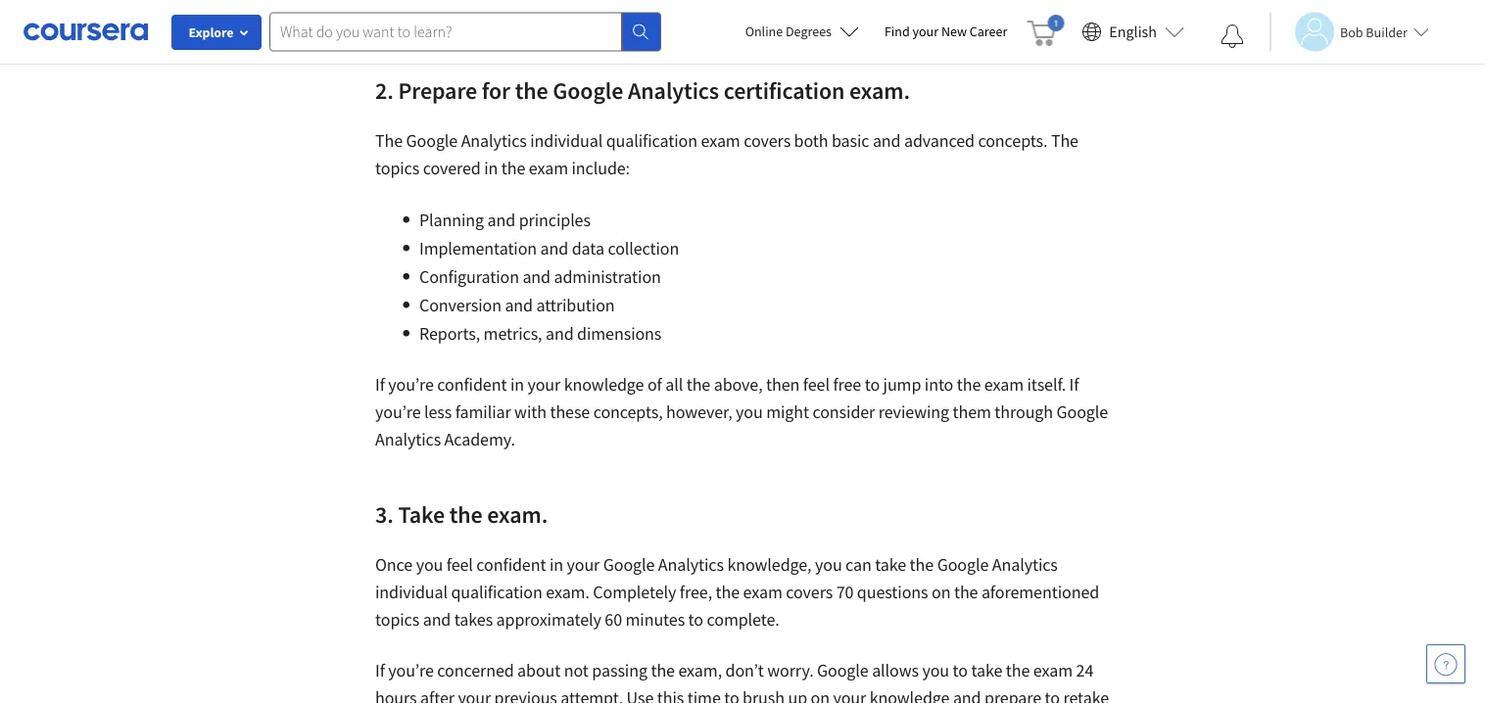 Task type: vqa. For each thing, say whether or not it's contained in the screenshot.
about
yes



Task type: describe. For each thing, give the bounding box(es) containing it.
24
[[1077, 660, 1094, 682]]

itself.
[[1028, 374, 1066, 396]]

about
[[518, 660, 561, 682]]

builder
[[1367, 23, 1408, 41]]

explore
[[189, 24, 234, 41]]

to inside once you feel confident in your google analytics knowledge, you can take the google analytics individual qualification exam. completely free, the exam covers 70 questions on the aforementioned topics and takes approximately 60 minutes to complete.
[[689, 609, 704, 631]]

both
[[794, 130, 829, 152]]

the right for
[[515, 75, 548, 105]]

the right all
[[687, 374, 711, 396]]

bob
[[1341, 23, 1364, 41]]

covers inside once you feel confident in your google analytics knowledge, you can take the google analytics individual qualification exam. completely free, the exam covers 70 questions on the aforementioned topics and takes approximately 60 minutes to complete.
[[786, 582, 833, 604]]

if you're confident in your knowledge of all the above, then feel free to jump into the exam itself. if you're less familiar with these concepts, however, you might consider reviewing them through google analytics academy.
[[375, 374, 1109, 451]]

new
[[942, 23, 967, 40]]

aforementioned
[[982, 582, 1100, 604]]

3.
[[375, 500, 394, 529]]

takes
[[455, 609, 493, 631]]

analytics up aforementioned
[[993, 554, 1058, 576]]

individual inside once you feel confident in your google analytics knowledge, you can take the google analytics individual qualification exam. completely free, the exam covers 70 questions on the aforementioned topics and takes approximately 60 minutes to complete.
[[375, 582, 448, 604]]

of
[[648, 374, 662, 396]]

the up complete.
[[716, 582, 740, 604]]

knowledge,
[[728, 554, 812, 576]]

analytics up the google analytics individual qualification exam covers both basic and advanced concepts. the topics covered in the exam include:
[[628, 75, 719, 105]]

0 vertical spatial exam.
[[850, 75, 911, 105]]

take
[[398, 500, 445, 529]]

planning and principles implementation and data collection configuration and administration conversion and attribution reports, metrics, and dimensions
[[420, 209, 683, 345]]

these
[[550, 401, 590, 423]]

might
[[767, 401, 810, 423]]

questions
[[857, 582, 929, 604]]

above,
[[714, 374, 763, 396]]

prepare
[[398, 75, 477, 105]]

topics inside the google analytics individual qualification exam covers both basic and advanced concepts. the topics covered in the exam include:
[[375, 157, 420, 179]]

english button
[[1075, 0, 1193, 64]]

on inside if you're concerned about not passing the exam, don't worry. google allows you to take the exam 24 hours after your previous attempt. use this time to brush up on your knowledge and prepare to retak
[[811, 688, 830, 704]]

the up this
[[651, 660, 675, 682]]

jump
[[884, 374, 922, 396]]

attempt.
[[561, 688, 624, 704]]

dimensions
[[577, 323, 662, 345]]

complete.
[[707, 609, 780, 631]]

if you're concerned about not passing the exam, don't worry. google allows you to take the exam 24 hours after your previous attempt. use this time to brush up on your knowledge and prepare to retak
[[375, 660, 1110, 704]]

don't
[[726, 660, 764, 682]]

brush
[[743, 688, 785, 704]]

with
[[515, 401, 547, 423]]

exam,
[[679, 660, 722, 682]]

confident inside once you feel confident in your google analytics knowledge, you can take the google analytics individual qualification exam. completely free, the exam covers 70 questions on the aforementioned topics and takes approximately 60 minutes to complete.
[[477, 554, 546, 576]]

into
[[925, 374, 954, 396]]

coursera image
[[24, 16, 148, 47]]

previous
[[495, 688, 558, 704]]

however,
[[667, 401, 733, 423]]

feel inside once you feel confident in your google analytics knowledge, you can take the google analytics individual qualification exam. completely free, the exam covers 70 questions on the aforementioned topics and takes approximately 60 minutes to complete.
[[447, 554, 473, 576]]

qualification inside the google analytics individual qualification exam covers both basic and advanced concepts. the topics covered in the exam include:
[[606, 130, 698, 152]]

your inside once you feel confident in your google analytics knowledge, you can take the google analytics individual qualification exam. completely free, the exam covers 70 questions on the aforementioned topics and takes approximately 60 minutes to complete.
[[567, 554, 600, 576]]

60
[[605, 609, 622, 631]]

allows
[[872, 660, 919, 682]]

after
[[421, 688, 455, 704]]

if for if you're confident in your knowledge of all the above, then feel free to jump into the exam itself. if you're less familiar with these concepts, however, you might consider reviewing them through google analytics academy.
[[375, 374, 385, 396]]

take inside if you're concerned about not passing the exam, don't worry. google allows you to take the exam 24 hours after your previous attempt. use this time to brush up on your knowledge and prepare to retak
[[972, 660, 1003, 682]]

online degrees
[[746, 23, 832, 40]]

to right "prepare"
[[1045, 688, 1061, 704]]

covers inside the google analytics individual qualification exam covers both basic and advanced concepts. the topics covered in the exam include:
[[744, 130, 791, 152]]

can
[[846, 554, 872, 576]]

prepare
[[985, 688, 1042, 704]]

and inside the google analytics individual qualification exam covers both basic and advanced concepts. the topics covered in the exam include:
[[873, 130, 901, 152]]

metrics,
[[484, 323, 543, 345]]

analytics inside if you're confident in your knowledge of all the above, then feel free to jump into the exam itself. if you're less familiar with these concepts, however, you might consider reviewing them through google analytics academy.
[[375, 429, 441, 451]]

analytics up free,
[[659, 554, 724, 576]]

all
[[666, 374, 683, 396]]

your right find on the top of the page
[[913, 23, 939, 40]]

the up them
[[957, 374, 981, 396]]

covered
[[423, 157, 481, 179]]

2 the from the left
[[1052, 130, 1079, 152]]

degrees
[[786, 23, 832, 40]]

completely
[[593, 582, 677, 604]]

you left can
[[816, 554, 843, 576]]

include:
[[572, 157, 630, 179]]

administration
[[554, 266, 661, 288]]

reviewing
[[879, 401, 950, 423]]

in inside the google analytics individual qualification exam covers both basic and advanced concepts. the topics covered in the exam include:
[[484, 157, 498, 179]]

the right questions
[[955, 582, 979, 604]]

planning
[[420, 209, 484, 231]]

online degrees button
[[730, 10, 875, 53]]

analytics inside the google analytics individual qualification exam covers both basic and advanced concepts. the topics covered in the exam include:
[[461, 130, 527, 152]]

online
[[746, 23, 783, 40]]

basic
[[832, 130, 870, 152]]

and up implementation
[[488, 209, 516, 231]]

consider
[[813, 401, 876, 423]]

minutes
[[626, 609, 685, 631]]

google up include:
[[553, 75, 624, 105]]

1 the from the left
[[375, 130, 403, 152]]

career
[[970, 23, 1008, 40]]

your right up
[[834, 688, 867, 704]]

to inside if you're confident in your knowledge of all the above, then feel free to jump into the exam itself. if you're less familiar with these concepts, however, you might consider reviewing them through google analytics academy.
[[865, 374, 880, 396]]

implementation
[[420, 238, 537, 260]]

google up aforementioned
[[938, 554, 989, 576]]

exam inside once you feel confident in your google analytics knowledge, you can take the google analytics individual qualification exam. completely free, the exam covers 70 questions on the aforementioned topics and takes approximately 60 minutes to complete.
[[743, 582, 783, 604]]

concerned
[[437, 660, 514, 682]]

2. prepare for the google analytics certification exam.
[[375, 75, 911, 105]]



Task type: locate. For each thing, give the bounding box(es) containing it.
you're up hours
[[388, 660, 434, 682]]

to
[[865, 374, 880, 396], [689, 609, 704, 631], [953, 660, 968, 682], [725, 688, 740, 704], [1045, 688, 1061, 704]]

less
[[424, 401, 452, 423]]

0 horizontal spatial qualification
[[451, 582, 543, 604]]

for
[[482, 75, 511, 105]]

free,
[[680, 582, 713, 604]]

if
[[375, 374, 385, 396], [1070, 374, 1080, 396], [375, 660, 385, 682]]

1 vertical spatial on
[[811, 688, 830, 704]]

you inside if you're confident in your knowledge of all the above, then feel free to jump into the exam itself. if you're less familiar with these concepts, however, you might consider reviewing them through google analytics academy.
[[736, 401, 763, 423]]

your inside if you're confident in your knowledge of all the above, then feel free to jump into the exam itself. if you're less familiar with these concepts, however, you might consider reviewing them through google analytics academy.
[[528, 374, 561, 396]]

0 horizontal spatial individual
[[375, 582, 448, 604]]

if for if you're concerned about not passing the exam, don't worry. google allows you to take the exam 24 hours after your previous attempt. use this time to brush up on your knowledge and prepare to retak
[[375, 660, 385, 682]]

help center image
[[1435, 653, 1458, 676]]

feel down the '3. take the exam.'
[[447, 554, 473, 576]]

your up with
[[528, 374, 561, 396]]

and left takes
[[423, 609, 451, 631]]

0 vertical spatial covers
[[744, 130, 791, 152]]

them
[[953, 401, 992, 423]]

individual up include:
[[531, 130, 603, 152]]

you're
[[388, 374, 434, 396], [375, 401, 421, 423], [388, 660, 434, 682]]

reports,
[[420, 323, 480, 345]]

you down above, on the bottom
[[736, 401, 763, 423]]

1 topics from the top
[[375, 157, 420, 179]]

this
[[658, 688, 684, 704]]

and inside once you feel confident in your google analytics knowledge, you can take the google analytics individual qualification exam. completely free, the exam covers 70 questions on the aforementioned topics and takes approximately 60 minutes to complete.
[[423, 609, 451, 631]]

the right concepts.
[[1052, 130, 1079, 152]]

you
[[736, 401, 763, 423], [416, 554, 443, 576], [816, 554, 843, 576], [923, 660, 950, 682]]

1 horizontal spatial in
[[511, 374, 524, 396]]

0 horizontal spatial knowledge
[[564, 374, 644, 396]]

your up completely
[[567, 554, 600, 576]]

certification
[[724, 75, 845, 105]]

once you feel confident in your google analytics knowledge, you can take the google analytics individual qualification exam. completely free, the exam covers 70 questions on the aforementioned topics and takes approximately 60 minutes to complete.
[[375, 554, 1100, 631]]

1 horizontal spatial feel
[[804, 374, 830, 396]]

explore button
[[172, 15, 262, 50]]

individual down once
[[375, 582, 448, 604]]

and
[[873, 130, 901, 152], [488, 209, 516, 231], [541, 238, 569, 260], [523, 266, 551, 288], [505, 295, 533, 317], [546, 323, 574, 345], [423, 609, 451, 631], [954, 688, 982, 704]]

0 horizontal spatial on
[[811, 688, 830, 704]]

1 vertical spatial confident
[[477, 554, 546, 576]]

take up "prepare"
[[972, 660, 1003, 682]]

confident up approximately on the bottom left
[[477, 554, 546, 576]]

1 horizontal spatial take
[[972, 660, 1003, 682]]

then
[[767, 374, 800, 396]]

the up "prepare"
[[1006, 660, 1030, 682]]

and inside if you're concerned about not passing the exam, don't worry. google allows you to take the exam 24 hours after your previous attempt. use this time to brush up on your knowledge and prepare to retak
[[954, 688, 982, 704]]

your
[[913, 23, 939, 40], [528, 374, 561, 396], [567, 554, 600, 576], [458, 688, 491, 704], [834, 688, 867, 704]]

to down free,
[[689, 609, 704, 631]]

hours
[[375, 688, 417, 704]]

in right covered
[[484, 157, 498, 179]]

exam. inside once you feel confident in your google analytics knowledge, you can take the google analytics individual qualification exam. completely free, the exam covers 70 questions on the aforementioned topics and takes approximately 60 minutes to complete.
[[546, 582, 590, 604]]

exam. up basic
[[850, 75, 911, 105]]

to right free
[[865, 374, 880, 396]]

passing
[[592, 660, 648, 682]]

2 horizontal spatial in
[[550, 554, 564, 576]]

concepts.
[[979, 130, 1048, 152]]

What do you want to learn? text field
[[270, 12, 622, 51]]

exam
[[701, 130, 741, 152], [529, 157, 569, 179], [985, 374, 1024, 396], [743, 582, 783, 604], [1034, 660, 1073, 682]]

take inside once you feel confident in your google analytics knowledge, you can take the google analytics individual qualification exam. completely free, the exam covers 70 questions on the aforementioned topics and takes approximately 60 minutes to complete.
[[876, 554, 907, 576]]

2 topics from the top
[[375, 609, 420, 631]]

google right worry.
[[817, 660, 869, 682]]

configuration
[[420, 266, 519, 288]]

0 vertical spatial in
[[484, 157, 498, 179]]

0 vertical spatial you're
[[388, 374, 434, 396]]

feel
[[804, 374, 830, 396], [447, 554, 473, 576]]

topics inside once you feel confident in your google analytics knowledge, you can take the google analytics individual qualification exam. completely free, the exam covers 70 questions on the aforementioned topics and takes approximately 60 minutes to complete.
[[375, 609, 420, 631]]

confident
[[437, 374, 507, 396], [477, 554, 546, 576]]

None search field
[[270, 12, 662, 51]]

0 vertical spatial individual
[[531, 130, 603, 152]]

collection
[[608, 238, 679, 260]]

you're up less
[[388, 374, 434, 396]]

if inside if you're concerned about not passing the exam, don't worry. google allows you to take the exam 24 hours after your previous attempt. use this time to brush up on your knowledge and prepare to retak
[[375, 660, 385, 682]]

and up metrics,
[[505, 295, 533, 317]]

find your new career link
[[875, 20, 1018, 44]]

in up with
[[511, 374, 524, 396]]

the up questions
[[910, 554, 934, 576]]

knowledge inside if you're concerned about not passing the exam, don't worry. google allows you to take the exam 24 hours after your previous attempt. use this time to brush up on your knowledge and prepare to retak
[[870, 688, 950, 704]]

3. take the exam.
[[375, 500, 553, 529]]

1 vertical spatial individual
[[375, 582, 448, 604]]

0 horizontal spatial in
[[484, 157, 498, 179]]

the right covered
[[502, 157, 526, 179]]

covers left "both"
[[744, 130, 791, 152]]

1 vertical spatial topics
[[375, 609, 420, 631]]

1 vertical spatial covers
[[786, 582, 833, 604]]

1 horizontal spatial on
[[932, 582, 951, 604]]

conversion
[[420, 295, 502, 317]]

on right up
[[811, 688, 830, 704]]

0 vertical spatial topics
[[375, 157, 420, 179]]

you inside if you're concerned about not passing the exam, don't worry. google allows you to take the exam 24 hours after your previous attempt. use this time to brush up on your knowledge and prepare to retak
[[923, 660, 950, 682]]

you're inside if you're concerned about not passing the exam, don't worry. google allows you to take the exam 24 hours after your previous attempt. use this time to brush up on your knowledge and prepare to retak
[[388, 660, 434, 682]]

you're left less
[[375, 401, 421, 423]]

0 vertical spatial confident
[[437, 374, 507, 396]]

1 vertical spatial feel
[[447, 554, 473, 576]]

you right allows
[[923, 660, 950, 682]]

feel left free
[[804, 374, 830, 396]]

0 vertical spatial knowledge
[[564, 374, 644, 396]]

feel inside if you're confident in your knowledge of all the above, then feel free to jump into the exam itself. if you're less familiar with these concepts, however, you might consider reviewing them through google analytics academy.
[[804, 374, 830, 396]]

you're for if you're confident in your knowledge of all the above, then feel free to jump into the exam itself. if you're less familiar with these concepts, however, you might consider reviewing them through google analytics academy.
[[388, 374, 434, 396]]

find
[[885, 23, 910, 40]]

covers left 70
[[786, 582, 833, 604]]

0 vertical spatial take
[[876, 554, 907, 576]]

bob builder
[[1341, 23, 1408, 41]]

2 vertical spatial exam.
[[546, 582, 590, 604]]

up
[[788, 688, 808, 704]]

individual inside the google analytics individual qualification exam covers both basic and advanced concepts. the topics covered in the exam include:
[[531, 130, 603, 152]]

and down principles
[[541, 238, 569, 260]]

qualification
[[606, 130, 698, 152], [451, 582, 543, 604]]

google inside if you're concerned about not passing the exam, don't worry. google allows you to take the exam 24 hours after your previous attempt. use this time to brush up on your knowledge and prepare to retak
[[817, 660, 869, 682]]

knowledge up the concepts,
[[564, 374, 644, 396]]

through
[[995, 401, 1054, 423]]

topics down once
[[375, 609, 420, 631]]

worry.
[[768, 660, 814, 682]]

time
[[688, 688, 721, 704]]

confident inside if you're confident in your knowledge of all the above, then feel free to jump into the exam itself. if you're less familiar with these concepts, however, you might consider reviewing them through google analytics academy.
[[437, 374, 507, 396]]

your down concerned
[[458, 688, 491, 704]]

google up completely
[[604, 554, 655, 576]]

2 vertical spatial you're
[[388, 660, 434, 682]]

0 vertical spatial feel
[[804, 374, 830, 396]]

the inside the google analytics individual qualification exam covers both basic and advanced concepts. the topics covered in the exam include:
[[502, 157, 526, 179]]

attribution
[[537, 295, 615, 317]]

exam down knowledge,
[[743, 582, 783, 604]]

exam. down academy.
[[487, 500, 548, 529]]

google inside if you're confident in your knowledge of all the above, then feel free to jump into the exam itself. if you're less familiar with these concepts, however, you might consider reviewing them through google analytics academy.
[[1057, 401, 1109, 423]]

1 horizontal spatial knowledge
[[870, 688, 950, 704]]

show notifications image
[[1221, 25, 1245, 48]]

use
[[627, 688, 654, 704]]

data
[[572, 238, 605, 260]]

1 vertical spatial in
[[511, 374, 524, 396]]

academy.
[[445, 429, 515, 451]]

in
[[484, 157, 498, 179], [511, 374, 524, 396], [550, 554, 564, 576]]

to right allows
[[953, 660, 968, 682]]

in inside if you're confident in your knowledge of all the above, then feel free to jump into the exam itself. if you're less familiar with these concepts, however, you might consider reviewing them through google analytics academy.
[[511, 374, 524, 396]]

shopping cart: 1 item image
[[1028, 15, 1065, 46]]

1 vertical spatial take
[[972, 660, 1003, 682]]

confident up 'familiar'
[[437, 374, 507, 396]]

approximately
[[497, 609, 602, 631]]

and down attribution on the top of page
[[546, 323, 574, 345]]

and right basic
[[873, 130, 901, 152]]

exam inside if you're concerned about not passing the exam, don't worry. google allows you to take the exam 24 hours after your previous attempt. use this time to brush up on your knowledge and prepare to retak
[[1034, 660, 1073, 682]]

exam inside if you're confident in your knowledge of all the above, then feel free to jump into the exam itself. if you're less familiar with these concepts, however, you might consider reviewing them through google analytics academy.
[[985, 374, 1024, 396]]

principles
[[519, 209, 591, 231]]

and up attribution on the top of page
[[523, 266, 551, 288]]

free
[[834, 374, 862, 396]]

on right questions
[[932, 582, 951, 604]]

exam up through
[[985, 374, 1024, 396]]

google
[[553, 75, 624, 105], [406, 130, 458, 152], [1057, 401, 1109, 423], [604, 554, 655, 576], [938, 554, 989, 576], [817, 660, 869, 682]]

not
[[564, 660, 589, 682]]

on
[[932, 582, 951, 604], [811, 688, 830, 704]]

qualification up takes
[[451, 582, 543, 604]]

exam.
[[850, 75, 911, 105], [487, 500, 548, 529], [546, 582, 590, 604]]

0 vertical spatial qualification
[[606, 130, 698, 152]]

english
[[1110, 22, 1158, 42]]

on inside once you feel confident in your google analytics knowledge, you can take the google analytics individual qualification exam. completely free, the exam covers 70 questions on the aforementioned topics and takes approximately 60 minutes to complete.
[[932, 582, 951, 604]]

find your new career
[[885, 23, 1008, 40]]

the google analytics individual qualification exam covers both basic and advanced concepts. the topics covered in the exam include:
[[375, 130, 1079, 179]]

google down itself.
[[1057, 401, 1109, 423]]

exam down certification on the top
[[701, 130, 741, 152]]

the right take
[[450, 500, 483, 529]]

once
[[375, 554, 413, 576]]

analytics
[[628, 75, 719, 105], [461, 130, 527, 152], [375, 429, 441, 451], [659, 554, 724, 576], [993, 554, 1058, 576]]

and left "prepare"
[[954, 688, 982, 704]]

1 vertical spatial knowledge
[[870, 688, 950, 704]]

0 horizontal spatial take
[[876, 554, 907, 576]]

take up questions
[[876, 554, 907, 576]]

in up approximately on the bottom left
[[550, 554, 564, 576]]

bob builder button
[[1270, 12, 1430, 51]]

google inside the google analytics individual qualification exam covers both basic and advanced concepts. the topics covered in the exam include:
[[406, 130, 458, 152]]

2 vertical spatial in
[[550, 554, 564, 576]]

exam left include:
[[529, 157, 569, 179]]

exam left 24
[[1034, 660, 1073, 682]]

2.
[[375, 75, 394, 105]]

the down 2. in the left top of the page
[[375, 130, 403, 152]]

1 horizontal spatial the
[[1052, 130, 1079, 152]]

knowledge
[[564, 374, 644, 396], [870, 688, 950, 704]]

google up covered
[[406, 130, 458, 152]]

familiar
[[456, 401, 511, 423]]

take
[[876, 554, 907, 576], [972, 660, 1003, 682]]

exam. up approximately on the bottom left
[[546, 582, 590, 604]]

knowledge inside if you're confident in your knowledge of all the above, then feel free to jump into the exam itself. if you're less familiar with these concepts, however, you might consider reviewing them through google analytics academy.
[[564, 374, 644, 396]]

0 horizontal spatial feel
[[447, 554, 473, 576]]

1 vertical spatial exam.
[[487, 500, 548, 529]]

qualification down the 2. prepare for the google analytics certification exam.
[[606, 130, 698, 152]]

the
[[515, 75, 548, 105], [502, 157, 526, 179], [687, 374, 711, 396], [957, 374, 981, 396], [450, 500, 483, 529], [910, 554, 934, 576], [716, 582, 740, 604], [955, 582, 979, 604], [651, 660, 675, 682], [1006, 660, 1030, 682]]

knowledge down allows
[[870, 688, 950, 704]]

the
[[375, 130, 403, 152], [1052, 130, 1079, 152]]

concepts,
[[594, 401, 663, 423]]

to right the time
[[725, 688, 740, 704]]

1 vertical spatial qualification
[[451, 582, 543, 604]]

in inside once you feel confident in your google analytics knowledge, you can take the google analytics individual qualification exam. completely free, the exam covers 70 questions on the aforementioned topics and takes approximately 60 minutes to complete.
[[550, 554, 564, 576]]

70
[[837, 582, 854, 604]]

advanced
[[905, 130, 975, 152]]

you right once
[[416, 554, 443, 576]]

1 horizontal spatial qualification
[[606, 130, 698, 152]]

0 vertical spatial on
[[932, 582, 951, 604]]

analytics up covered
[[461, 130, 527, 152]]

0 horizontal spatial the
[[375, 130, 403, 152]]

topics left covered
[[375, 157, 420, 179]]

1 vertical spatial you're
[[375, 401, 421, 423]]

qualification inside once you feel confident in your google analytics knowledge, you can take the google analytics individual qualification exam. completely free, the exam covers 70 questions on the aforementioned topics and takes approximately 60 minutes to complete.
[[451, 582, 543, 604]]

you're for if you're concerned about not passing the exam, don't worry. google allows you to take the exam 24 hours after your previous attempt. use this time to brush up on your knowledge and prepare to retak
[[388, 660, 434, 682]]

analytics down less
[[375, 429, 441, 451]]

1 horizontal spatial individual
[[531, 130, 603, 152]]



